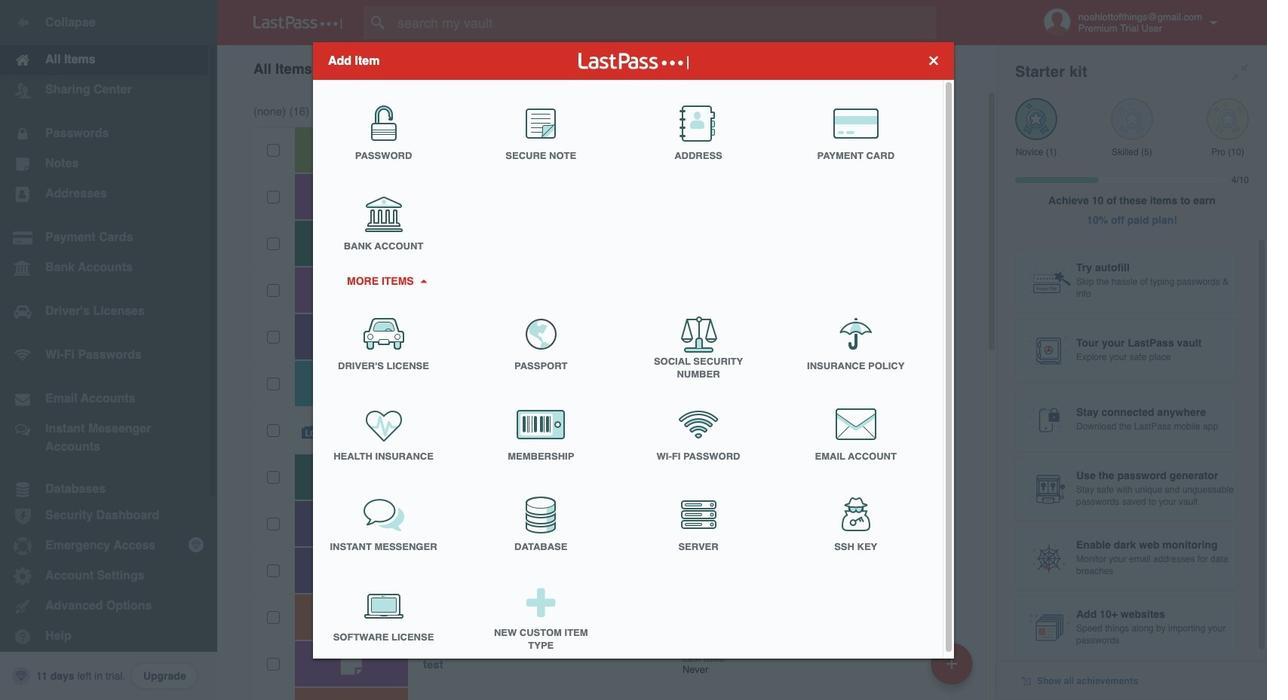 Task type: locate. For each thing, give the bounding box(es) containing it.
Search search field
[[364, 6, 966, 39]]

new item image
[[947, 659, 957, 669]]

caret right image
[[418, 279, 429, 283]]

dialog
[[313, 42, 954, 663]]

search my vault text field
[[364, 6, 966, 39]]



Task type: describe. For each thing, give the bounding box(es) containing it.
vault options navigation
[[217, 45, 997, 91]]

lastpass image
[[253, 16, 342, 29]]

new item navigation
[[925, 639, 982, 701]]

main navigation navigation
[[0, 0, 217, 701]]



Task type: vqa. For each thing, say whether or not it's contained in the screenshot.
The Search My Vault text field
yes



